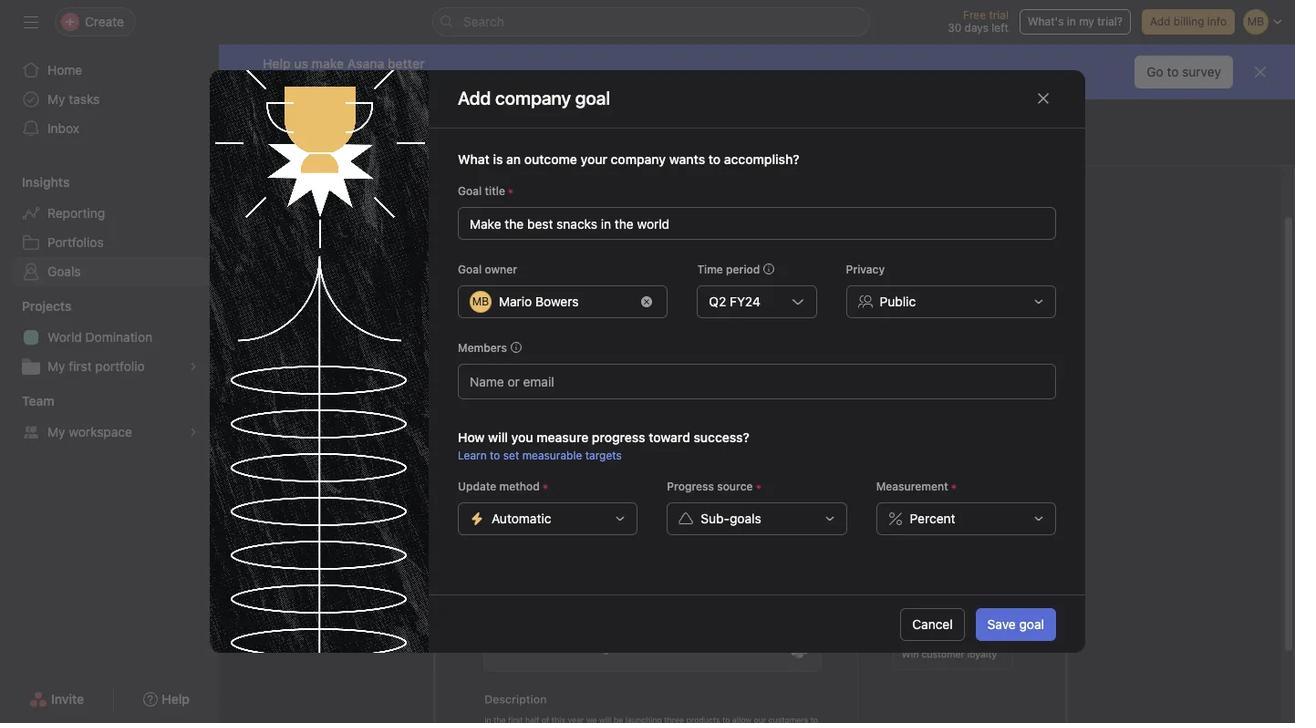 Task type: describe. For each thing, give the bounding box(es) containing it.
insights button
[[0, 173, 70, 192]]

inbox link
[[11, 114, 208, 143]]

search button
[[432, 7, 870, 36]]

team for team
[[22, 393, 54, 409]]

organization's
[[666, 260, 758, 276]]

tasks
[[69, 91, 100, 107]]

Enter goal name text field
[[458, 207, 1056, 239]]

add billing info button
[[1142, 9, 1235, 35]]

remove image
[[642, 296, 652, 307]]

objectives.
[[762, 260, 834, 276]]

mario
[[499, 293, 532, 309]]

goal for goal title
[[458, 184, 482, 197]]

q2 fy24 button
[[697, 285, 817, 318]]

goal for add goal
[[751, 316, 776, 332]]

close this dialog image
[[1036, 91, 1051, 106]]

set
[[600, 193, 632, 219]]

help
[[263, 55, 291, 71]]

team for team goals
[[299, 140, 332, 156]]

portfolio
[[95, 358, 145, 374]]

measurable
[[522, 448, 582, 462]]

is
[[493, 151, 503, 166]]

portfolios link
[[11, 228, 208, 257]]

goals for sub-goals
[[730, 510, 761, 526]]

add billing info
[[1150, 15, 1227, 28]]

to left help on the top right of page
[[654, 238, 668, 254]]

your inside add top-level goals to help teams prioritize and connect work to your organization's objectives.
[[949, 238, 978, 254]]

goal owner
[[458, 262, 517, 276]]

world domination
[[47, 329, 152, 345]]

add goal button
[[712, 308, 788, 341]]

goal for save goal
[[1019, 617, 1044, 632]]

my first portfolio
[[47, 358, 145, 374]]

trial?
[[1097, 15, 1123, 28]]

the
[[536, 74, 552, 88]]

my goals link
[[389, 140, 443, 165]]

sub-
[[701, 510, 730, 526]]

in
[[1067, 15, 1076, 28]]

method
[[499, 479, 540, 493]]

update method
[[458, 479, 540, 493]]

work
[[896, 238, 928, 254]]

my first portfolio link
[[11, 352, 208, 381]]

search
[[463, 14, 504, 29]]

my tasks
[[47, 91, 100, 107]]

required image for sub-goals
[[753, 481, 764, 492]]

wants
[[669, 151, 705, 166]]

team goals
[[299, 140, 367, 156]]

you inside how will you measure progress toward success? learn to set measurable targets
[[511, 429, 533, 445]]

asana better
[[347, 55, 425, 71]]

owner
[[485, 262, 517, 276]]

projects button
[[0, 297, 72, 316]]

so
[[437, 74, 449, 88]]

your inside add company goal dialog
[[581, 151, 607, 166]]

invite
[[51, 691, 84, 707]]

my for my workspace
[[47, 424, 65, 440]]

targets
[[585, 448, 622, 462]]

home
[[47, 62, 82, 78]]

level
[[581, 238, 611, 254]]

my workspace
[[47, 424, 132, 440]]

help
[[671, 238, 700, 254]]

what
[[458, 151, 490, 166]]

mario bowers
[[499, 293, 579, 309]]

goals
[[47, 264, 81, 279]]

projects
[[22, 298, 72, 314]]

teams
[[704, 238, 744, 254]]

left
[[992, 21, 1009, 35]]

to inside button
[[1167, 64, 1179, 79]]

privacy
[[846, 262, 885, 276]]

mb
[[472, 294, 489, 308]]

teams element
[[0, 385, 219, 451]]

trial
[[989, 8, 1009, 22]]

to right the work
[[932, 238, 945, 254]]

learn to set measurable targets link
[[458, 448, 622, 462]]

to inside the help us make asana better share what brought you to asana so we can improve the product for new users.
[[389, 74, 399, 88]]

add for add goal
[[724, 316, 748, 332]]

outcome
[[524, 151, 577, 166]]

my for my goals
[[389, 140, 408, 156]]

what's in my trial? button
[[1020, 9, 1131, 35]]

add company goal
[[458, 88, 610, 109]]

sub-goals
[[701, 510, 761, 526]]

my workspace
[[299, 110, 418, 131]]

you inside the help us make asana better share what brought you to asana so we can improve the product for new users.
[[367, 74, 386, 88]]

title
[[485, 184, 505, 197]]

dismiss image
[[1253, 65, 1268, 79]]

hide sidebar image
[[24, 15, 38, 29]]

an
[[506, 151, 521, 166]]

banner containing help us make asana better
[[219, 45, 1295, 99]]

my tasks link
[[11, 85, 208, 114]]

team button
[[0, 392, 54, 410]]

users.
[[640, 74, 672, 88]]

first
[[69, 358, 92, 374]]

save goal button
[[976, 608, 1056, 641]]

0 vertical spatial and
[[637, 193, 674, 219]]

workspace
[[69, 424, 132, 440]]

sub-goals button
[[667, 502, 847, 535]]

world domination link
[[11, 323, 208, 352]]

period
[[726, 262, 760, 276]]

us
[[294, 55, 308, 71]]

projects element
[[0, 290, 219, 385]]



Task type: locate. For each thing, give the bounding box(es) containing it.
0 horizontal spatial required image
[[753, 481, 764, 492]]

team inside team dropdown button
[[22, 393, 54, 409]]

top-
[[553, 238, 581, 254]]

billing
[[1174, 15, 1204, 28]]

inbox
[[47, 120, 79, 136]]

company goal
[[495, 88, 610, 109]]

2 required image from the left
[[948, 481, 959, 492]]

automatic
[[492, 510, 551, 526]]

what
[[295, 74, 320, 88]]

Name or email text field
[[470, 370, 568, 392]]

world
[[47, 329, 82, 345]]

1 horizontal spatial your
[[949, 238, 978, 254]]

update
[[458, 479, 496, 493]]

my for my tasks
[[47, 91, 65, 107]]

progress
[[667, 479, 714, 493]]

30
[[948, 21, 962, 35]]

1 vertical spatial team
[[22, 393, 54, 409]]

0 vertical spatial your
[[581, 151, 607, 166]]

2 goal from the top
[[458, 262, 482, 276]]

connect
[[838, 238, 892, 254]]

improve
[[491, 74, 532, 88]]

free
[[963, 8, 986, 22]]

add left billing
[[1150, 15, 1171, 28]]

free trial 30 days left
[[948, 8, 1009, 35]]

and inside add top-level goals to help teams prioritize and connect work to your organization's objectives.
[[810, 238, 834, 254]]

insights element
[[0, 166, 219, 290]]

add inside add top-level goals to help teams prioritize and connect work to your organization's objectives.
[[522, 238, 549, 254]]

public
[[880, 293, 916, 309]]

add down q2 fy24
[[724, 316, 748, 332]]

will
[[488, 429, 508, 445]]

company
[[611, 151, 666, 166]]

team down my workspace
[[299, 140, 332, 156]]

1 vertical spatial goal
[[1019, 617, 1044, 632]]

1 vertical spatial and
[[810, 238, 834, 254]]

0 vertical spatial team
[[299, 140, 332, 156]]

fy24
[[730, 293, 761, 309]]

my down team dropdown button
[[47, 424, 65, 440]]

add left "top-"
[[522, 238, 549, 254]]

add top-level goals to help teams prioritize and connect work to your organization's objectives.
[[522, 238, 978, 276]]

goal inside dialog
[[1019, 617, 1044, 632]]

1 horizontal spatial goal
[[1019, 617, 1044, 632]]

banner
[[219, 45, 1295, 99]]

goal right "save"
[[1019, 617, 1044, 632]]

my left tasks on the top of page
[[47, 91, 65, 107]]

my left first at the left of page
[[47, 358, 65, 374]]

to left set
[[490, 448, 500, 462]]

progress
[[592, 429, 645, 445]]

your right the work
[[949, 238, 978, 254]]

you down asana better
[[367, 74, 386, 88]]

0 horizontal spatial you
[[367, 74, 386, 88]]

1 horizontal spatial required image
[[948, 481, 959, 492]]

required image for method
[[540, 481, 551, 492]]

portfolios
[[47, 234, 104, 250]]

add for add company goal
[[458, 88, 491, 109]]

0 horizontal spatial goal
[[751, 316, 776, 332]]

0 horizontal spatial team
[[22, 393, 54, 409]]

you
[[367, 74, 386, 88], [511, 429, 533, 445]]

info
[[1207, 15, 1227, 28]]

how will you measure progress toward success? learn to set measurable targets
[[458, 429, 749, 462]]

required image up sub-goals dropdown button
[[753, 481, 764, 492]]

and
[[637, 193, 674, 219], [810, 238, 834, 254]]

toward success?
[[649, 429, 749, 445]]

and right set
[[637, 193, 674, 219]]

required image for percent
[[948, 481, 959, 492]]

add company goal dialog
[[210, 70, 1085, 653]]

percent button
[[876, 502, 1056, 535]]

goals inside dropdown button
[[730, 510, 761, 526]]

to right "go"
[[1167, 64, 1179, 79]]

make
[[312, 55, 344, 71]]

how
[[458, 429, 485, 445]]

measurement
[[876, 479, 948, 493]]

0 horizontal spatial your
[[581, 151, 607, 166]]

0 vertical spatial required image
[[505, 186, 516, 197]]

goals left what at the left of the page
[[411, 140, 443, 156]]

can
[[470, 74, 488, 88]]

go to survey button
[[1135, 56, 1233, 88]]

goal left title
[[458, 184, 482, 197]]

goals down my workspace
[[335, 140, 367, 156]]

add inside dialog
[[458, 88, 491, 109]]

to inside how will you measure progress toward success? learn to set measurable targets
[[490, 448, 500, 462]]

home link
[[11, 56, 208, 85]]

brought
[[323, 74, 364, 88]]

team inside the 'team goals' link
[[299, 140, 332, 156]]

to
[[1167, 64, 1179, 79], [389, 74, 399, 88], [654, 238, 668, 254], [932, 238, 945, 254], [490, 448, 500, 462]]

global element
[[0, 45, 219, 154]]

reporting link
[[11, 199, 208, 228]]

add right so
[[458, 88, 491, 109]]

0 vertical spatial goal
[[751, 316, 776, 332]]

your right outcome
[[581, 151, 607, 166]]

required image down learn to set measurable targets link
[[540, 481, 551, 492]]

time
[[697, 262, 723, 276]]

0 vertical spatial you
[[367, 74, 386, 88]]

1 vertical spatial your
[[949, 238, 978, 254]]

measure
[[537, 429, 589, 445]]

share
[[263, 74, 292, 88]]

add for add top-level goals to help teams prioritize and connect work to your organization's objectives.
[[522, 238, 549, 254]]

my
[[1079, 15, 1094, 28]]

goal left owner
[[458, 262, 482, 276]]

set and achieve strategic goals
[[600, 193, 901, 219]]

bowers
[[535, 293, 579, 309]]

set
[[503, 448, 519, 462]]

percent
[[910, 510, 955, 526]]

team goals link
[[299, 140, 367, 165]]

new
[[616, 74, 637, 88]]

required image up "percent" dropdown button
[[948, 481, 959, 492]]

1 horizontal spatial team
[[299, 140, 332, 156]]

0 vertical spatial goal
[[458, 184, 482, 197]]

learn
[[458, 448, 487, 462]]

1 horizontal spatial you
[[511, 429, 533, 445]]

search list box
[[432, 7, 870, 36]]

source
[[717, 479, 753, 493]]

you up set
[[511, 429, 533, 445]]

members
[[458, 341, 507, 354]]

goals down source
[[730, 510, 761, 526]]

1 horizontal spatial and
[[810, 238, 834, 254]]

save goal
[[987, 617, 1044, 632]]

goals inside add top-level goals to help teams prioritize and connect work to your organization's objectives.
[[615, 238, 651, 254]]

1 goal from the top
[[458, 184, 482, 197]]

goals for team goals
[[335, 140, 367, 156]]

1 vertical spatial goal
[[458, 262, 482, 276]]

my inside global element
[[47, 91, 65, 107]]

0 horizontal spatial required image
[[505, 186, 516, 197]]

goal
[[458, 184, 482, 197], [458, 262, 482, 276]]

prioritize
[[748, 238, 806, 254]]

go to survey
[[1147, 64, 1221, 79]]

to down asana better
[[389, 74, 399, 88]]

and up objectives.
[[810, 238, 834, 254]]

for
[[599, 74, 613, 88]]

my workspace link
[[11, 418, 208, 447]]

1 vertical spatial you
[[511, 429, 533, 445]]

goal for goal owner
[[458, 262, 482, 276]]

time period
[[697, 262, 760, 276]]

goals
[[335, 140, 367, 156], [411, 140, 443, 156], [615, 238, 651, 254], [730, 510, 761, 526]]

what's
[[1028, 15, 1064, 28]]

0 horizontal spatial and
[[637, 193, 674, 219]]

my inside teams element
[[47, 424, 65, 440]]

1 horizontal spatial required image
[[540, 481, 551, 492]]

achieve
[[679, 193, 753, 219]]

add
[[1150, 15, 1171, 28], [458, 88, 491, 109], [522, 238, 549, 254], [724, 316, 748, 332]]

days
[[965, 21, 989, 35]]

add for add billing info
[[1150, 15, 1171, 28]]

1 required image from the left
[[753, 481, 764, 492]]

goals right level
[[615, 238, 651, 254]]

required image
[[505, 186, 516, 197], [540, 481, 551, 492]]

my inside projects "element"
[[47, 358, 65, 374]]

we
[[452, 74, 467, 88]]

automatic button
[[458, 502, 638, 535]]

required image down an
[[505, 186, 516, 197]]

required image
[[753, 481, 764, 492], [948, 481, 959, 492]]

team
[[299, 140, 332, 156], [22, 393, 54, 409]]

q2 fy24
[[709, 293, 761, 309]]

goals link
[[11, 257, 208, 286]]

domination
[[85, 329, 152, 345]]

my for my first portfolio
[[47, 358, 65, 374]]

public button
[[846, 285, 1056, 318]]

goals for my goals
[[411, 140, 443, 156]]

1 vertical spatial required image
[[540, 481, 551, 492]]

required image for title
[[505, 186, 516, 197]]

what's in my trial?
[[1028, 15, 1123, 28]]

team up my workspace
[[22, 393, 54, 409]]

goal down fy24 at the top right
[[751, 316, 776, 332]]

my down my workspace
[[389, 140, 408, 156]]

my
[[47, 91, 65, 107], [389, 140, 408, 156], [47, 358, 65, 374], [47, 424, 65, 440]]

help us make asana better share what brought you to asana so we can improve the product for new users.
[[263, 55, 672, 88]]



Task type: vqa. For each thing, say whether or not it's contained in the screenshot.
February at the top
no



